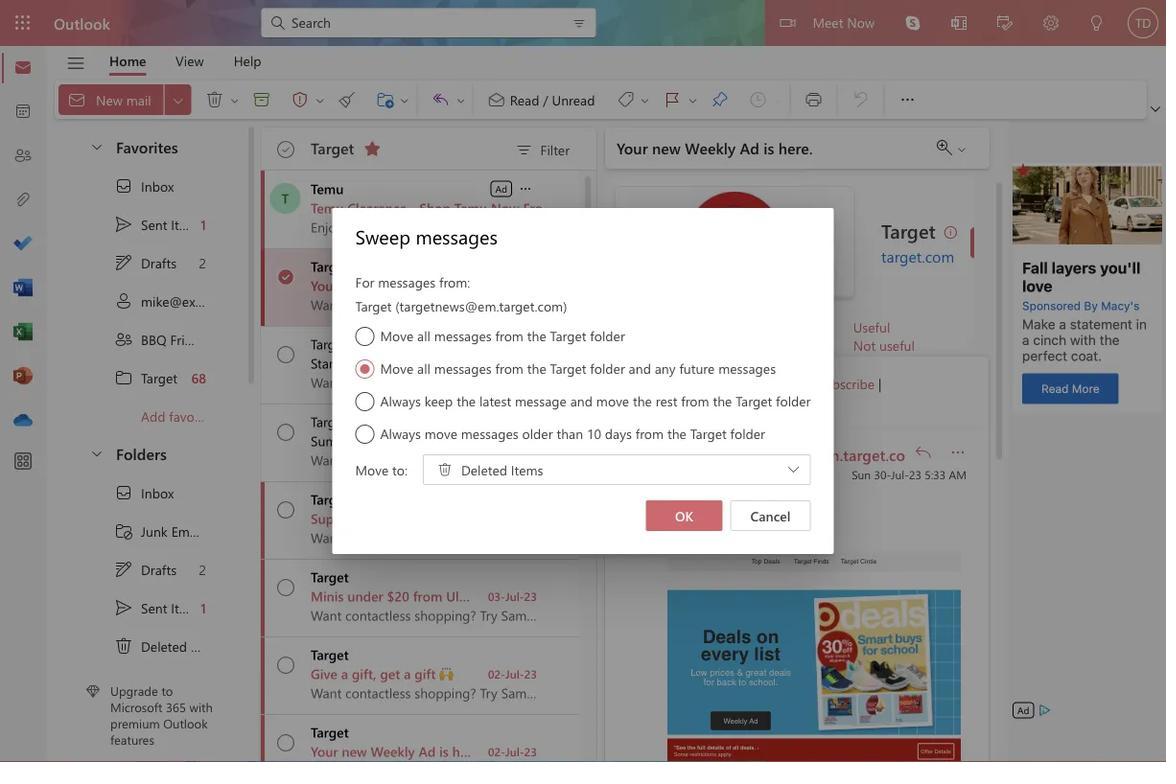 Task type: locate. For each thing, give the bounding box(es) containing it.
 button for favorites
[[80, 129, 112, 164]]

sent inside favorites tree
[[141, 216, 167, 233]]

cool
[[351, 510, 377, 528]]

sent up  tree item
[[141, 599, 167, 617]]


[[487, 90, 506, 109]]

2 vertical spatial here.
[[453, 743, 483, 761]]

0 vertical spatial at
[[422, 432, 433, 450]]

from for move all messages from the target folder and any future messages
[[496, 360, 524, 378]]

0 horizontal spatial 
[[114, 637, 133, 656]]

list
[[754, 644, 781, 665]]

0 vertical spatial for
[[445, 510, 462, 528]]

1  drafts from the top
[[114, 253, 177, 272]]

1 horizontal spatial for
[[704, 678, 715, 688]]

outlook up  'button'
[[54, 12, 110, 33]]

1 horizontal spatial prices
[[710, 668, 735, 678]]

4  from the top
[[277, 424, 295, 441]]

 inside favorites tree
[[114, 177, 133, 196]]

not useful button
[[846, 337, 923, 355]]

select a conversation checkbox up  option
[[265, 327, 311, 368]]

new for target your new weekly ad is here. 02-jul-23
[[342, 743, 367, 761]]

1 inbox from the top
[[141, 177, 174, 195]]

move all messages from the target folder
[[380, 327, 625, 345]]

1 vertical spatial 
[[279, 269, 294, 284]]

 deleted items up upgrade
[[114, 637, 223, 656]]

5:33
[[925, 467, 946, 483]]

here. up (targetnews@em.target.com)
[[453, 277, 483, 295]]

5  from the top
[[277, 502, 295, 519]]

1 up  tree item
[[201, 599, 206, 617]]

here. inside target your new weekly ad is here.
[[453, 277, 483, 295]]

now left the from
[[491, 199, 520, 217]]

1 2 from the top
[[199, 254, 206, 272]]

always for always move messages older than 10 days from the target folder
[[380, 425, 421, 443]]

0 vertical spatial 2
[[199, 254, 206, 272]]

 drafts inside favorites tree
[[114, 253, 177, 272]]

 drafts for 
[[114, 560, 177, 579]]

deleted up upgrade
[[141, 638, 187, 655]]

1 vertical spatial 
[[114, 484, 133, 503]]

move to:
[[355, 461, 408, 479]]

0 vertical spatial 
[[437, 462, 453, 478]]

06-
[[490, 356, 507, 371]]

 button
[[936, 225, 967, 240]]

select a conversation checkbox for give a gift, get a gift 🙌
[[265, 638, 311, 679]]

0 vertical spatial 
[[114, 177, 133, 196]]

items up  mike@example.com
[[171, 216, 203, 233]]

always left keep
[[380, 392, 421, 410]]

outlook right premium
[[163, 715, 208, 732]]

23 down 02-jul-23
[[524, 744, 537, 760]]

items
[[171, 216, 203, 233], [511, 461, 544, 479], [171, 599, 203, 617], [191, 638, 223, 655]]

message list section
[[261, 123, 611, 763]]

1 vertical spatial target heading
[[863, 189, 971, 247]]

for right ideas
[[445, 510, 462, 528]]

useful
[[880, 337, 915, 354]]

all up keep
[[417, 360, 431, 378]]

target up give
[[311, 646, 349, 664]]

2 vertical spatial your
[[311, 743, 338, 761]]

is for target your new weekly ad is here. 02-jul-23
[[440, 743, 449, 761]]

0 vertical spatial outlook
[[54, 12, 110, 33]]

Select a conversation checkbox
[[265, 638, 311, 679], [265, 716, 311, 757]]

from inside message list list box
[[413, 588, 443, 605]]

you'll
[[475, 432, 506, 450]]

is inside target your new weekly ad is here.
[[440, 277, 449, 295]]

home button
[[95, 46, 161, 76]]

 tree item up junk
[[70, 474, 224, 512]]

here. down the 
[[779, 138, 813, 158]]

move up days at the right of page
[[597, 392, 629, 410]]

7  from the top
[[277, 657, 295, 674]]

useful not useful
[[854, 318, 915, 354]]

 button for folders
[[80, 436, 112, 471]]

 tree item
[[70, 167, 224, 205], [70, 474, 224, 512]]

 tree item
[[70, 205, 224, 244], [70, 589, 224, 627]]

1 vertical spatial always
[[380, 425, 421, 443]]

2 1 from the top
[[201, 599, 206, 617]]

1 vertical spatial 2
[[199, 561, 206, 579]]

1 vertical spatial your
[[311, 277, 338, 295]]

t inside icon
[[633, 455, 641, 472]]

your inside "target your new weekly ad is here. 02-jul-23"
[[311, 743, 338, 761]]

2 vertical spatial is
[[440, 743, 449, 761]]

 up  tree item
[[114, 599, 133, 618]]

target heading down  button
[[311, 128, 388, 170]]

 inside favorites tree
[[114, 215, 133, 234]]

your left for
[[311, 277, 338, 295]]

02- right 🙌
[[488, 667, 506, 682]]

messages
[[416, 224, 498, 249], [378, 273, 436, 291], [434, 327, 492, 345], [434, 360, 492, 378], [719, 360, 776, 378], [461, 425, 519, 443]]

new inside target your new weekly ad is here.
[[342, 277, 367, 295]]

t inside "icon"
[[282, 189, 289, 207]]

all up are
[[417, 327, 431, 345]]

2 vertical spatial move
[[355, 461, 389, 479]]

 for 
[[114, 177, 133, 196]]

0 vertical spatial deleted
[[461, 461, 508, 479]]

meet now
[[813, 13, 875, 31]]

1  tree item from the top
[[70, 205, 224, 244]]

select a conversation checkbox for your new weekly ad is here.
[[265, 716, 311, 757]]

select a conversation checkbox down give
[[265, 716, 311, 757]]

0 vertical spatial  deleted items
[[437, 461, 544, 479]]

 inbox inside favorites tree
[[114, 177, 174, 196]]

 tree item
[[70, 282, 260, 320]]

0 vertical spatial  drafts
[[114, 253, 177, 272]]

weekly inside 'email message' element
[[724, 717, 748, 726]]

select a conversation checkbox for target super-cool play ideas for ultimate summer fun 😎
[[265, 483, 311, 524]]

 sent items 1
[[114, 215, 206, 234], [114, 599, 206, 618]]

under
[[348, 588, 383, 605]]

tree containing 
[[70, 474, 224, 763]]

1 vertical spatial deleted
[[141, 638, 187, 655]]

move up the stanley tumblers are back 🚨
[[380, 327, 414, 345]]

1
[[201, 216, 206, 233], [201, 599, 206, 617]]

items up with
[[191, 638, 223, 655]]

 tree item down '' 'tree item'
[[70, 589, 224, 627]]

weekly down get
[[371, 743, 415, 761]]

0 horizontal spatial to
[[162, 683, 173, 700]]

to inside "deals on every list low prices & great deals for back to school."
[[739, 678, 747, 688]]

✨
[[578, 588, 591, 605]]

cancel button
[[731, 501, 811, 531]]

 sent items 1 up  tree item at top
[[114, 215, 206, 234]]

 button
[[795, 84, 833, 115]]

1 vertical spatial inbox
[[141, 484, 174, 502]]

messages inside for messages from: target (targetnews@em.target.com)
[[378, 273, 436, 291]]

tab list
[[95, 46, 276, 76]]

1 select a conversation checkbox from the top
[[265, 249, 311, 291]]

 inside folders tree item
[[89, 446, 105, 461]]

 tree item for 
[[70, 551, 224, 589]]

weekly ad
[[724, 717, 758, 726]]

1 vertical spatial new
[[342, 277, 367, 295]]

0 horizontal spatial target heading
[[311, 128, 388, 170]]

new down the gift,
[[342, 743, 367, 761]]

 up  in the top of the page
[[114, 253, 133, 272]]

target inside target your new weekly ad is here.
[[311, 258, 349, 275]]

2 inbox from the top
[[141, 484, 174, 502]]

1  button from the top
[[80, 129, 112, 164]]


[[437, 462, 453, 478], [114, 637, 133, 656]]

 button inside favorites tree item
[[80, 129, 112, 164]]

tree inside application
[[70, 474, 224, 763]]

gift,
[[352, 665, 377, 683]]

2 a from the left
[[404, 665, 411, 683]]

1 vertical spatial  tree item
[[70, 551, 224, 589]]

target up minis
[[311, 568, 349, 586]]

select a conversation checkbox down minis
[[265, 638, 311, 679]]

 tree item
[[70, 244, 224, 282], [70, 551, 224, 589]]

deleted
[[461, 461, 508, 479], [141, 638, 187, 655]]

any
[[655, 360, 676, 378]]

 button
[[909, 437, 939, 468]]

weekly down 
[[685, 138, 736, 158]]

t for temu "icon"
[[282, 189, 289, 207]]

prices left you'll
[[437, 432, 472, 450]]

0 vertical spatial select a conversation checkbox
[[265, 249, 311, 291]]

 button
[[242, 84, 281, 115]]

at right groceries
[[422, 432, 433, 450]]

2  inbox from the top
[[114, 484, 174, 503]]

6  from the top
[[277, 579, 295, 597]]

 button inside folders tree item
[[80, 436, 112, 471]]

2 vertical spatial select a conversation checkbox
[[265, 483, 311, 524]]

 inside favorites tree
[[114, 253, 133, 272]]

None text field
[[668, 465, 839, 483]]

0 horizontal spatial prices
[[437, 432, 472, 450]]

prices inside message list list box
[[437, 432, 472, 450]]

target inside for messages from: target (targetnews@em.target.com)
[[355, 297, 392, 315]]

0 vertical spatial 1
[[201, 216, 206, 233]]

from up '06-jul-23'
[[496, 327, 524, 345]]

application
[[0, 0, 1167, 763]]

1 vertical spatial drafts
[[141, 561, 177, 579]]

deals right top
[[764, 559, 780, 566]]

drafts down  junk email
[[141, 561, 177, 579]]

 tree item down the favorites in the left of the page
[[70, 167, 224, 205]]

days
[[605, 425, 632, 443]]


[[710, 90, 730, 109]]

1  from the top
[[279, 141, 294, 156]]

0 vertical spatial 
[[114, 253, 133, 272]]

0 horizontal spatial deals
[[703, 627, 752, 648]]

0 horizontal spatial for
[[445, 510, 462, 528]]

jul- for minis under $20 from ulta beauty at target ✨
[[506, 589, 524, 604]]

new down tags group on the top
[[652, 138, 681, 158]]

23 for give a gift, get a gift 🙌
[[524, 667, 537, 682]]

0 vertical spatial 
[[114, 215, 133, 234]]

jul- right you'll
[[507, 434, 525, 449]]

1 vertical spatial select a conversation checkbox
[[265, 327, 311, 368]]

1  from the top
[[114, 253, 133, 272]]

2  button from the top
[[80, 436, 112, 471]]

tags group
[[477, 81, 786, 119]]

of
[[726, 746, 731, 752]]

0 vertical spatial 
[[279, 141, 294, 156]]

1 horizontal spatial at
[[520, 588, 532, 605]]

1 horizontal spatial 
[[437, 462, 453, 478]]


[[114, 330, 133, 349]]

1 vertical spatial deals
[[703, 627, 752, 648]]

onedrive image
[[13, 412, 33, 431]]

1 vertical spatial  button
[[80, 436, 112, 471]]

tree
[[70, 474, 224, 763]]

ok button
[[646, 501, 723, 531]]

 down summer groceries at prices you'll love 🍉
[[437, 462, 453, 478]]

 down 
[[114, 560, 133, 579]]

Select a conversation checkbox
[[265, 405, 311, 446]]

 up upgrade
[[114, 637, 133, 656]]

2 down email
[[199, 561, 206, 579]]

1 vertical spatial all
[[417, 360, 431, 378]]

1 vertical spatial  inbox
[[114, 484, 174, 503]]

deleted inside  deleted items
[[141, 638, 187, 655]]

target up target.com
[[882, 218, 936, 243]]

 tree item
[[70, 627, 224, 666]]

1 vertical spatial t
[[633, 455, 641, 472]]

items inside "sweep messages" 'document'
[[511, 461, 544, 479]]

now
[[847, 13, 875, 31], [491, 199, 520, 217]]

back
[[435, 354, 462, 372], [717, 678, 737, 688]]

0 horizontal spatial a
[[341, 665, 348, 683]]

back inside message list list box
[[435, 354, 462, 372]]

1 vertical spatial 
[[114, 637, 133, 656]]

1 horizontal spatial outlook
[[163, 715, 208, 732]]

1 horizontal spatial deals
[[764, 559, 780, 566]]

sun
[[852, 467, 871, 483]]

mail image
[[13, 59, 33, 78]]

details
[[707, 746, 725, 752]]

items down love
[[511, 461, 544, 479]]

junk
[[141, 523, 168, 540]]

1 always from the top
[[380, 392, 421, 410]]

0 vertical spatial drafts
[[141, 254, 177, 272]]

 sent items 1 up  tree item
[[114, 599, 206, 618]]

all inside '*see the full details of all deals. › some restrictions apply. offer details'
[[733, 746, 739, 752]]

1 vertical spatial move
[[380, 360, 414, 378]]

2  tree item from the top
[[70, 551, 224, 589]]

move right stanley
[[380, 360, 414, 378]]

1 vertical spatial 1
[[201, 599, 206, 617]]

for messages from: target (targetnews@em.target.com)
[[355, 273, 567, 315]]

2  from the top
[[114, 560, 133, 579]]

0 vertical spatial deals
[[764, 559, 780, 566]]

favorites tree item
[[70, 129, 224, 167]]

0 vertical spatial move
[[380, 327, 414, 345]]

target heading
[[311, 128, 388, 170], [863, 189, 971, 247]]

0 horizontal spatial outlook
[[54, 12, 110, 33]]

1  from the top
[[277, 141, 295, 158]]

0 vertical spatial back
[[435, 354, 462, 372]]

 inside select a conversation checkbox
[[277, 579, 295, 597]]

apply.
[[718, 752, 732, 758]]

 sent items 1 inside favorites tree
[[114, 215, 206, 234]]

*see
[[674, 746, 686, 752]]

0 vertical spatial  tree item
[[70, 167, 224, 205]]

1  from the top
[[114, 177, 133, 196]]

weekly down sweep
[[371, 277, 415, 295]]

for
[[355, 273, 375, 291]]

0 vertical spatial always
[[380, 392, 421, 410]]

from
[[496, 327, 524, 345], [496, 360, 524, 378], [681, 392, 710, 410], [636, 425, 664, 443], [413, 588, 443, 605]]

target up super-
[[311, 491, 349, 508]]

the
[[527, 327, 547, 345], [527, 360, 547, 378], [457, 392, 476, 410], [633, 392, 652, 410], [713, 392, 732, 410], [668, 425, 687, 443], [688, 746, 696, 752]]

 up temu "icon"
[[279, 141, 294, 156]]

sent down favorites tree item
[[141, 216, 167, 233]]


[[114, 292, 133, 311]]

 left the favorites in the left of the page
[[89, 139, 105, 154]]

1 inside favorites tree
[[201, 216, 206, 233]]

1 drafts from the top
[[141, 254, 177, 272]]

ultimate
[[466, 510, 517, 528]]

items up  tree item
[[171, 599, 203, 617]]

1 horizontal spatial now
[[847, 13, 875, 31]]

0 horizontal spatial back
[[435, 354, 462, 372]]

now inside message list list box
[[491, 199, 520, 217]]

the left full
[[688, 746, 696, 752]]

 target
[[114, 368, 177, 388]]


[[277, 141, 295, 158], [277, 269, 295, 286], [277, 346, 295, 364], [277, 424, 295, 441], [277, 502, 295, 519], [277, 579, 295, 597], [277, 657, 295, 674], [277, 735, 295, 752]]

0 vertical spatial prices
[[437, 432, 472, 450]]

move left to:
[[355, 461, 389, 479]]

drafts
[[141, 254, 177, 272], [141, 561, 177, 579]]


[[279, 141, 294, 156], [279, 269, 294, 284]]

2 select a conversation checkbox from the top
[[265, 716, 311, 757]]

0 vertical spatial move
[[597, 392, 629, 410]]

messages up keep
[[434, 360, 492, 378]]

here. down 🙌
[[453, 743, 483, 761]]

03-
[[488, 589, 506, 604]]

folders tree item
[[70, 436, 224, 474]]

1 select a conversation checkbox from the top
[[265, 638, 311, 679]]

drafts inside favorites tree
[[141, 254, 177, 272]]

 inside  
[[956, 144, 968, 155]]

from right rest
[[681, 392, 710, 410]]

 deleted items down you'll
[[437, 461, 544, 479]]

 inside select all messages option
[[279, 141, 294, 156]]

your down give
[[311, 743, 338, 761]]

1 vertical spatial outlook
[[163, 715, 208, 732]]

target finds link
[[794, 559, 830, 566]]

target down for
[[355, 297, 392, 315]]

set your advertising preferences image
[[1037, 703, 1053, 719]]

2 drafts from the top
[[141, 561, 177, 579]]

 deleted items inside  tree item
[[114, 637, 223, 656]]

move
[[597, 392, 629, 410], [425, 425, 458, 443]]

from right $20 in the left of the page
[[413, 588, 443, 605]]

with
[[190, 699, 213, 716]]

0 vertical spatial new
[[652, 138, 681, 158]]

1 vertical spatial 
[[114, 560, 133, 579]]

here. for target your new weekly ad is here.
[[453, 277, 483, 295]]

1 sent from the top
[[141, 216, 167, 233]]

1  tree item from the top
[[70, 167, 224, 205]]

than
[[557, 425, 583, 443]]

always up to:
[[380, 425, 421, 443]]

folders
[[116, 443, 167, 464]]

give
[[311, 665, 338, 683]]

temu for temu clearance - shop temu now from $0.99
[[311, 199, 344, 217]]

2  tree item from the top
[[70, 589, 224, 627]]

older
[[522, 425, 553, 443]]

1 vertical spatial prices
[[710, 668, 735, 678]]

8  from the top
[[277, 735, 295, 752]]

from for move all messages from the target folder
[[496, 327, 524, 345]]

1 horizontal spatial to
[[739, 678, 747, 688]]

2  from the top
[[114, 484, 133, 503]]

1  sent items 1 from the top
[[114, 215, 206, 234]]

0 horizontal spatial t
[[282, 189, 289, 207]]

select a conversation checkbox left cool
[[265, 483, 311, 524]]

0 vertical spatial select a conversation checkbox
[[265, 638, 311, 679]]

tumblers
[[357, 354, 409, 372]]

move for move all messages from the target folder
[[380, 327, 414, 345]]

23 right 06-
[[525, 356, 537, 371]]

0 vertical spatial all
[[417, 327, 431, 345]]

 up  in the top of the page
[[114, 215, 133, 234]]

1 vertical spatial sent
[[141, 599, 167, 617]]

sweep messages document
[[0, 0, 1167, 763]]

future
[[680, 360, 715, 378]]

2 02- from the top
[[488, 744, 506, 760]]

23 left 🍉
[[525, 434, 537, 449]]

1 vertical spatial for
[[704, 678, 715, 688]]

here. inside "target your new weekly ad is here. 02-jul-23"
[[453, 743, 483, 761]]

target left for
[[311, 258, 349, 275]]

Select a conversation checkbox
[[265, 249, 311, 291], [265, 327, 311, 368], [265, 483, 311, 524]]


[[114, 215, 133, 234], [114, 599, 133, 618]]

target left 
[[311, 137, 354, 158]]

now inside outlook banner
[[847, 13, 875, 31]]

1  tree item from the top
[[70, 244, 224, 282]]

 drafts
[[114, 253, 177, 272], [114, 560, 177, 579]]

2  drafts from the top
[[114, 560, 177, 579]]

03-jul-23
[[488, 589, 537, 604]]

tab list containing home
[[95, 46, 276, 76]]

inbox inside favorites tree
[[141, 177, 174, 195]]

the right keep
[[457, 392, 476, 410]]

for down every
[[704, 678, 715, 688]]

jul- down 02-jul-23
[[506, 744, 524, 760]]

1 vertical spatial select a conversation checkbox
[[265, 716, 311, 757]]

jul- inside 'email message' element
[[891, 467, 909, 483]]

2 sent from the top
[[141, 599, 167, 617]]

deals up "&"
[[703, 627, 752, 648]]

target down give
[[311, 724, 349, 742]]

keep
[[425, 392, 453, 410]]

inbox down favorites tree item
[[141, 177, 174, 195]]

outlook link
[[54, 0, 110, 46]]

2 always from the top
[[380, 425, 421, 443]]

05-jul-23
[[490, 434, 537, 449]]

 inbox down favorites tree item
[[114, 177, 174, 196]]


[[615, 320, 634, 339]]

tab list inside application
[[95, 46, 276, 76]]

0 vertical spatial sent
[[141, 216, 167, 233]]

move all messages from the target folder and any future messages
[[380, 360, 776, 378]]

0 vertical spatial  button
[[80, 129, 112, 164]]

3 select a conversation checkbox from the top
[[265, 483, 311, 524]]

new inside "target your new weekly ad is here. 02-jul-23"
[[342, 743, 367, 761]]

1 vertical spatial  drafts
[[114, 560, 177, 579]]

1 vertical spatial and
[[571, 392, 593, 410]]

1 horizontal spatial deleted
[[461, 461, 508, 479]]

1 horizontal spatial back
[[717, 678, 737, 688]]

inbox for 
[[141, 177, 174, 195]]

your down tags group on the top
[[617, 138, 648, 158]]

new for target your new weekly ad is here.
[[342, 277, 367, 295]]

0 vertical spatial  inbox
[[114, 177, 174, 196]]

messages right for
[[378, 273, 436, 291]]

jul- down 'move all messages from the target folder'
[[507, 356, 525, 371]]

2 up mike@example.com
[[199, 254, 206, 272]]

 button
[[80, 129, 112, 164], [80, 436, 112, 471]]

 junk email
[[114, 522, 203, 541]]

excel image
[[13, 323, 33, 342]]

is
[[764, 138, 775, 158], [440, 277, 449, 295], [440, 743, 449, 761]]

1 vertical spatial is
[[440, 277, 449, 295]]

files image
[[13, 191, 33, 210]]

cancel
[[751, 507, 791, 525]]

 bbq friends
[[114, 330, 213, 349]]

is inside "target your new weekly ad is here. 02-jul-23"
[[440, 743, 449, 761]]

1 horizontal spatial  deleted items
[[437, 461, 544, 479]]

 inside favorites tree item
[[89, 139, 105, 154]]


[[626, 383, 645, 402]]

is for target your new weekly ad is here.
[[440, 277, 449, 295]]

target up 'move all messages from the target folder and any future messages'
[[550, 327, 587, 345]]

0 vertical spatial and
[[629, 360, 651, 378]]

🙌
[[440, 665, 453, 683]]

and down 'move all messages from the target folder and any future messages'
[[571, 392, 593, 410]]

0 horizontal spatial now
[[491, 199, 520, 217]]

inbox up  junk email
[[141, 484, 174, 502]]

select a conversation checkbox down temu "icon"
[[265, 249, 311, 291]]

😎
[[597, 510, 611, 528]]

1 vertical spatial  tree item
[[70, 474, 224, 512]]

1 vertical spatial 
[[114, 599, 133, 618]]

target right 
[[141, 369, 177, 387]]

 button left the favorites in the left of the page
[[80, 129, 112, 164]]

super-
[[311, 510, 351, 528]]


[[114, 368, 133, 388]]

add
[[141, 407, 166, 425]]

1  inbox from the top
[[114, 177, 174, 196]]

useful
[[854, 318, 891, 336]]

1 vertical spatial  tree item
[[70, 589, 224, 627]]

 deleted items inside "sweep messages" 'document'
[[437, 461, 544, 479]]

1 up mike@example.com
[[201, 216, 206, 233]]

1  from the top
[[114, 215, 133, 234]]

0 horizontal spatial deleted
[[141, 638, 187, 655]]

target your new weekly ad is here.
[[311, 258, 483, 295]]

people image
[[13, 147, 33, 166]]

outlook inside upgrade to microsoft 365 with premium outlook features
[[163, 715, 208, 732]]

weekly up of
[[724, 717, 748, 726]]

0 vertical spatial  tree item
[[70, 205, 224, 244]]

 button
[[57, 47, 95, 80]]

to:
[[392, 461, 408, 479]]

1 1 from the top
[[201, 216, 206, 233]]

outlook inside banner
[[54, 12, 110, 33]]

 
[[937, 140, 968, 155]]

inbox
[[141, 177, 174, 195], [141, 484, 174, 502]]

0 vertical spatial 02-
[[488, 667, 506, 682]]

0 horizontal spatial move
[[425, 425, 458, 443]]

rest
[[656, 392, 678, 410]]

1 horizontal spatial t
[[633, 455, 641, 472]]

2  tree item from the top
[[70, 474, 224, 512]]

2 2 from the top
[[199, 561, 206, 579]]

your inside target your new weekly ad is here.
[[311, 277, 338, 295]]

2 vertical spatial all
[[733, 746, 739, 752]]

2  from the top
[[279, 269, 294, 284]]

2 inside favorites tree
[[199, 254, 206, 272]]

ad inside target your new weekly ad is here.
[[419, 277, 436, 295]]



Task type: vqa. For each thing, say whether or not it's contained in the screenshot.


Task type: describe. For each thing, give the bounding box(es) containing it.
 tree item for 
[[70, 244, 224, 282]]

02-jul-23
[[488, 667, 537, 682]]

target inside target super-cool play ideas for ultimate summer fun 😎
[[311, 491, 349, 508]]

23 for minis under $20 from ulta beauty at target ✨
[[524, 589, 537, 604]]

sent inside "tree"
[[141, 599, 167, 617]]

calendar image
[[13, 103, 33, 122]]

the left rest
[[633, 392, 652, 410]]

2 select a conversation checkbox from the top
[[265, 327, 311, 368]]

on
[[757, 627, 779, 648]]

$0.99
[[559, 199, 592, 217]]

0 vertical spatial here.
[[779, 138, 813, 158]]

1 02- from the top
[[488, 667, 506, 682]]

the down manage
[[668, 425, 687, 443]]

target up 'summer'
[[311, 413, 347, 431]]

target  target.com
[[882, 218, 958, 266]]

meet
[[813, 13, 844, 31]]

messages down latest
[[461, 425, 519, 443]]

favorite
[[169, 407, 214, 425]]

inbox for 
[[141, 484, 174, 502]]

sweep messages dialog
[[0, 0, 1167, 763]]

2 for 
[[199, 254, 206, 272]]

 read / unread
[[487, 90, 595, 109]]

 button
[[701, 84, 739, 115]]

mike@example.com
[[141, 292, 260, 310]]

select a conversation checkbox for target your new weekly ad is here.
[[265, 249, 311, 291]]

messages up subscriptions on the bottom right of page
[[719, 360, 776, 378]]

here. for target your new weekly ad is here. 02-jul-23
[[453, 743, 483, 761]]

 for favorites
[[89, 139, 105, 154]]

application containing target
[[0, 0, 1167, 763]]

23 for summer groceries at prices you'll love 🍉
[[525, 434, 537, 449]]

target image
[[618, 445, 656, 483]]

 inbox for 
[[114, 177, 174, 196]]

23 for stanley tumblers are back 🚨
[[525, 356, 537, 371]]

target up always keep the latest message and move the rest from the target folder
[[550, 360, 587, 378]]

manage
[[652, 392, 701, 410]]

for inside target super-cool play ideas for ultimate summer fun 😎
[[445, 510, 462, 528]]

messages up 🚨
[[434, 327, 492, 345]]

the down future
[[713, 392, 732, 410]]

word image
[[13, 279, 33, 298]]

target inside target 
[[311, 137, 354, 158]]

powerpoint image
[[13, 367, 33, 387]]

deals
[[769, 668, 791, 678]]

1 a from the left
[[341, 665, 348, 683]]

target down manage
[[691, 425, 727, 443]]

Select all messages checkbox
[[272, 136, 299, 163]]

2  sent items 1 from the top
[[114, 599, 206, 618]]

0 vertical spatial your
[[617, 138, 648, 158]]

temu for temu
[[311, 180, 344, 198]]


[[252, 90, 271, 109]]

low
[[691, 668, 708, 678]]

message
[[515, 392, 567, 410]]

clearance
[[348, 199, 407, 217]]

target inside "target your new weekly ad is here. 02-jul-23"
[[311, 724, 349, 742]]

favorites tree
[[70, 121, 260, 436]]

target left the finds
[[794, 559, 812, 566]]

target.com
[[882, 245, 955, 266]]

beauty
[[475, 588, 517, 605]]

temu clearance - shop temu now from $0.99
[[311, 199, 592, 217]]

t button
[[618, 445, 656, 483]]

jul- inside "target your new weekly ad is here. 02-jul-23"
[[506, 744, 524, 760]]

 inbox for 
[[114, 484, 174, 503]]

move & delete group
[[59, 81, 413, 119]]

target <targetnews@em.target.com>
[[668, 445, 930, 465]]

target image
[[807, 521, 822, 536]]

outlook banner
[[0, 0, 1167, 46]]

jul- for stanley tumblers are back 🚨
[[507, 356, 525, 371]]

help button
[[219, 46, 276, 76]]

2 for 
[[199, 561, 206, 579]]

move for move to:
[[355, 461, 389, 479]]

deals.
[[741, 746, 756, 752]]

drafts for 
[[141, 254, 177, 272]]

view
[[176, 52, 204, 70]]

 tree item for 
[[70, 167, 224, 205]]

items inside favorites tree
[[171, 216, 203, 233]]

some
[[674, 752, 689, 758]]

summer
[[520, 510, 570, 528]]

back inside "deals on every list low prices & great deals for back to school."
[[717, 678, 737, 688]]

bbq
[[141, 331, 167, 348]]

ad inside 'email message' element
[[750, 717, 758, 726]]

great
[[746, 668, 767, 678]]

subscriptions
[[704, 392, 782, 410]]

 inside option
[[277, 424, 295, 441]]

 button
[[328, 84, 366, 115]]

3  from the top
[[277, 346, 295, 364]]


[[945, 226, 958, 239]]

weekly inside "target your new weekly ad is here. 02-jul-23"
[[371, 743, 415, 761]]

friends
[[170, 331, 213, 348]]

email message element
[[605, 356, 989, 763]]

t for target icon
[[633, 455, 641, 472]]

to do image
[[13, 235, 33, 254]]

premium
[[110, 715, 160, 732]]


[[66, 53, 86, 73]]

|
[[879, 375, 882, 392]]

much
[[724, 375, 757, 392]]

target 
[[311, 137, 382, 158]]

your for target your new weekly ad is here.
[[311, 277, 338, 295]]

all for move all messages from the target folder
[[417, 327, 431, 345]]

folder down subscriptions on the bottom right of page
[[731, 425, 766, 443]]

 for 
[[114, 560, 133, 579]]

favorites
[[116, 136, 178, 157]]

the up message
[[527, 360, 547, 378]]

premium features image
[[86, 685, 100, 699]]

messages inside sweep messages "heading"
[[416, 224, 498, 249]]

from right days at the right of page
[[636, 425, 664, 443]]

the up '06-jul-23'
[[527, 327, 547, 345]]

-
[[410, 199, 416, 217]]

all for move all messages from the target folder and any future messages
[[417, 360, 431, 378]]

target left circle
[[841, 559, 859, 566]]

target heading inside message list section
[[311, 128, 388, 170]]

move for move all messages from the target folder and any future messages
[[380, 360, 414, 378]]

deals inside "deals on every list low prices & great deals for back to school."
[[703, 627, 752, 648]]

always for always keep the latest message and move the rest from the target folder
[[380, 392, 421, 410]]

sweep messages heading
[[332, 208, 834, 268]]

target inside target  target.com
[[882, 218, 936, 243]]

gift
[[415, 665, 436, 683]]

2  from the top
[[114, 599, 133, 618]]

target right target icon
[[668, 445, 711, 465]]

restrictions
[[690, 752, 717, 758]]

the inside '*see the full details of all deals. › some restrictions apply. offer details'
[[688, 746, 696, 752]]

minis
[[311, 588, 344, 605]]

 inside message list list box
[[279, 269, 294, 284]]

Select a conversation checkbox
[[265, 560, 311, 602]]

are
[[413, 354, 431, 372]]

from:
[[439, 273, 470, 291]]

1 vertical spatial at
[[520, 588, 532, 605]]

for inside "deals on every list low prices & great deals for back to school."
[[704, 678, 715, 688]]

02- inside "target your new weekly ad is here. 02-jul-23"
[[488, 744, 506, 760]]


[[114, 522, 133, 541]]

 tree item
[[70, 320, 224, 359]]

🚨
[[466, 354, 480, 372]]

temu image
[[270, 183, 301, 214]]

ok
[[675, 507, 694, 525]]

jul- for give a gift, get a gift 🙌
[[506, 667, 524, 682]]

none text field inside 'email message' element
[[668, 465, 839, 483]]

68
[[191, 369, 206, 387]]

message list list box
[[261, 171, 611, 763]]

always move messages older than 10 days from the target folder
[[380, 425, 766, 443]]

 for 
[[114, 253, 133, 272]]

🍉
[[538, 432, 552, 450]]

ulta
[[446, 588, 471, 605]]

top deals link
[[752, 559, 780, 566]]

full
[[697, 746, 706, 752]]

more apps image
[[13, 453, 33, 472]]

to inside upgrade to microsoft 365 with premium outlook features
[[162, 683, 173, 700]]

 drafts for 
[[114, 253, 177, 272]]

›
[[758, 746, 759, 752]]

target inside  target
[[141, 369, 177, 387]]

 tree item
[[70, 512, 224, 551]]

365
[[166, 699, 186, 716]]

groceries
[[364, 432, 418, 450]]

your new weekly ad is here.
[[617, 138, 813, 158]]

top
[[752, 559, 762, 566]]

 tree item
[[70, 359, 224, 397]]

<targetnews@em.target.com>
[[715, 445, 930, 465]]

 inside  deleted items
[[437, 462, 453, 478]]


[[515, 141, 534, 160]]

circle
[[861, 559, 877, 566]]


[[363, 139, 382, 158]]

05-
[[490, 434, 507, 449]]

sweep
[[355, 224, 411, 249]]

2  from the top
[[277, 269, 295, 286]]

1 vertical spatial move
[[425, 425, 458, 443]]

always keep the latest message and move the rest from the target folder
[[380, 392, 811, 410]]

0 horizontal spatial and
[[571, 392, 593, 410]]

from for minis under $20 from ulta beauty at target ✨
[[413, 588, 443, 605]]

target circle link
[[841, 559, 877, 566]]

 for folders
[[89, 446, 105, 461]]

jul- for summer groceries at prices you'll love 🍉
[[507, 434, 525, 449]]

23 inside 'email message' element
[[909, 467, 922, 483]]

minis under $20 from ulta beauty at target ✨
[[311, 588, 591, 605]]

30-
[[874, 467, 891, 483]]

latest
[[480, 392, 511, 410]]

love
[[510, 432, 535, 450]]

finds
[[814, 559, 830, 566]]

 inside select all messages option
[[277, 141, 295, 158]]

too
[[700, 375, 720, 392]]

prices inside "deals on every list low prices & great deals for back to school."
[[710, 668, 735, 678]]

your for target your new weekly ad is here. 02-jul-23
[[311, 743, 338, 761]]

 tree item for 
[[70, 474, 224, 512]]

ad inside "target your new weekly ad is here. 02-jul-23"
[[419, 743, 436, 761]]

target right too
[[736, 392, 772, 410]]

home
[[109, 52, 146, 70]]

folder up 'move all messages from the target folder and any future messages'
[[590, 327, 625, 345]]

 button
[[357, 133, 388, 164]]

target left ✨
[[536, 588, 574, 605]]

offer details
[[921, 749, 952, 756]]

0 vertical spatial is
[[764, 138, 775, 158]]

add favorite tree item
[[70, 397, 224, 436]]

drafts for 
[[141, 561, 177, 579]]

 inside tree item
[[114, 637, 133, 656]]

am
[[949, 467, 967, 483]]

deleted inside "sweep messages" 'document'
[[461, 461, 508, 479]]

0 horizontal spatial at
[[422, 432, 433, 450]]

summer groceries at prices you'll love 🍉
[[311, 432, 552, 450]]

1 horizontal spatial target heading
[[863, 189, 971, 247]]

folder up target <targetnews@em.target.com> at the bottom right
[[776, 392, 811, 410]]

target up stanley
[[311, 335, 347, 353]]

weekly inside target your new weekly ad is here.
[[371, 277, 415, 295]]

left-rail-appbar navigation
[[4, 46, 42, 443]]

 for 
[[114, 484, 133, 503]]

folder up always keep the latest message and move the rest from the target folder
[[590, 360, 625, 378]]

23 inside "target your new weekly ad is here. 02-jul-23"
[[524, 744, 537, 760]]

items inside  deleted items
[[191, 638, 223, 655]]



